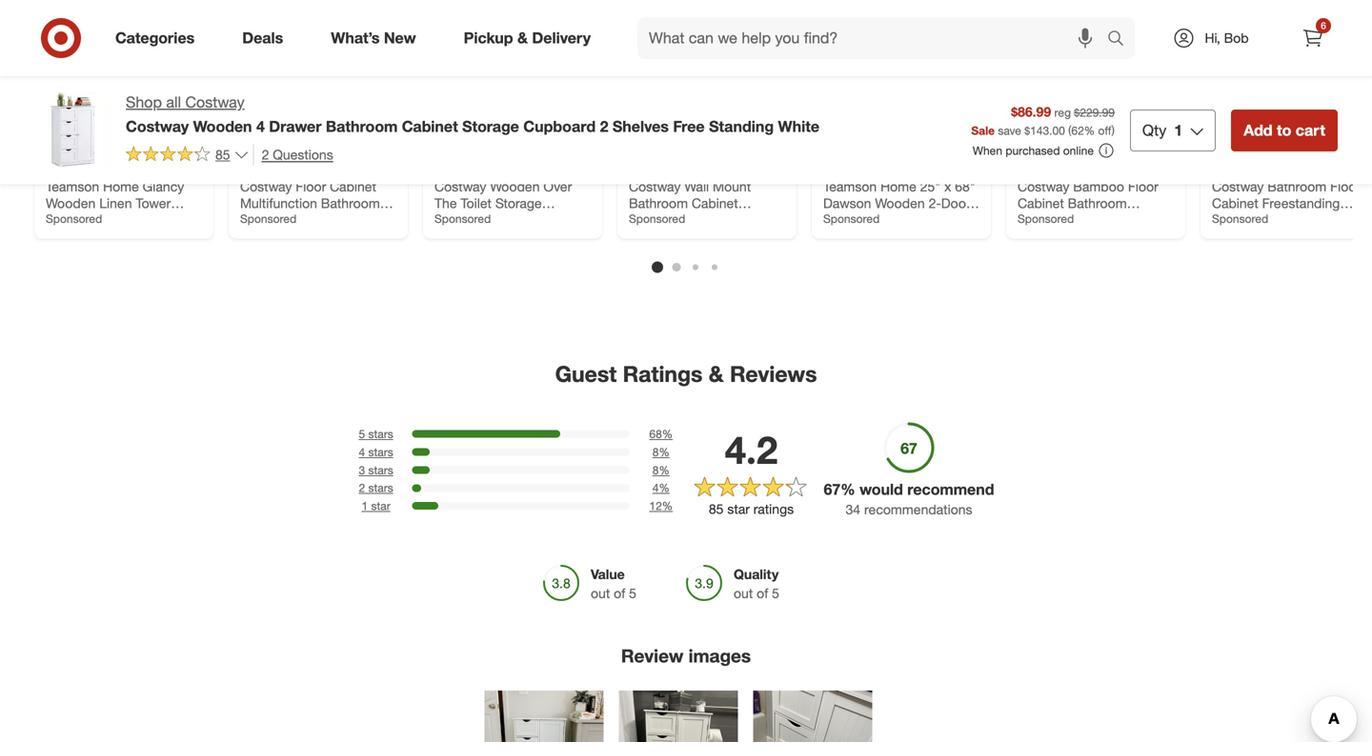 Task type: vqa. For each thing, say whether or not it's contained in the screenshot.


Task type: locate. For each thing, give the bounding box(es) containing it.
0 horizontal spatial 85
[[215, 146, 230, 163]]

qty
[[1143, 121, 1167, 140]]

8 % for 4 stars
[[653, 445, 670, 460]]

out down value at the left bottom
[[591, 585, 610, 602]]

sale inside $239.99 reg $255.99 sale
[[109, 164, 132, 178]]

0 horizontal spatial sale
[[109, 164, 132, 178]]

of inside "quality out of 5"
[[757, 585, 769, 602]]

star
[[371, 499, 391, 513], [728, 501, 750, 518]]

% inside "$86.99 reg $229.99 sale save $ 143.00 ( 62 % off )"
[[1085, 123, 1096, 138]]

1 vertical spatial 1
[[362, 499, 368, 513]]

5 sponsored from the left
[[824, 212, 880, 226]]

1 star
[[362, 499, 391, 513]]

0 vertical spatial costway
[[185, 93, 245, 112]]

1 horizontal spatial 1
[[1175, 121, 1183, 140]]

stars for 2 stars
[[368, 481, 393, 495]]

1 vertical spatial 4
[[359, 445, 365, 460]]

out inside "value out of 5"
[[591, 585, 610, 602]]

wooden
[[193, 117, 252, 136]]

stars up 4 stars
[[368, 427, 393, 442]]

1 horizontal spatial 85
[[709, 501, 724, 518]]

2 horizontal spatial 4
[[653, 481, 659, 495]]

1 horizontal spatial star
[[728, 501, 750, 518]]

85 right 12 %
[[709, 501, 724, 518]]

0 horizontal spatial 4
[[256, 117, 265, 136]]

2 sponsored from the left
[[240, 212, 297, 226]]

8 down the 68
[[653, 445, 659, 460]]

categories
[[115, 29, 195, 47]]

2 8 % from the top
[[653, 463, 670, 477]]

bathroom
[[326, 117, 398, 136]]

purchased
[[1006, 143, 1061, 158]]

shop all costway costway wooden 4 drawer bathroom cabinet storage cupboard 2 shelves free standing white
[[126, 93, 820, 136]]

4 up '3'
[[359, 445, 365, 460]]

star left ratings
[[728, 501, 750, 518]]

5
[[359, 427, 365, 442], [629, 585, 637, 602], [772, 585, 780, 602]]

sponsored for costway bathroom floor cabinet freestanding storage cabinet with 2 doors white image
[[1213, 212, 1269, 226]]

1 sponsored from the left
[[46, 212, 102, 226]]

8 up 4 %
[[653, 463, 659, 477]]

& right ratings
[[709, 361, 724, 388]]

pickup & delivery
[[464, 29, 591, 47]]

2 8 from the top
[[653, 463, 659, 477]]

0 vertical spatial sale
[[972, 123, 995, 138]]

costway
[[185, 93, 245, 112], [126, 117, 189, 136]]

reg left $255.99
[[46, 164, 62, 178]]

85
[[215, 146, 230, 163], [709, 501, 724, 518]]

1 horizontal spatial sale
[[972, 123, 995, 138]]

reg for $239.99
[[46, 164, 62, 178]]

stars down 4 stars
[[368, 463, 393, 477]]

star for 85
[[728, 501, 750, 518]]

6 link
[[1293, 17, 1335, 59]]

teamson home glancy wooden linen tower cabinet with storage, gray image
[[46, 0, 202, 136]]

$239.99 reg $255.99 sale
[[46, 147, 132, 178]]

3 stars
[[359, 463, 393, 477]]

sale up when
[[972, 123, 995, 138]]

5 up review
[[629, 585, 637, 602]]

image of costway wooden 4 drawer bathroom cabinet storage cupboard 2 shelves free standing white image
[[34, 92, 111, 168]]

costway bathroom floor cabinet freestanding storage cabinet with 2 doors white image
[[1213, 0, 1369, 136]]

$
[[1025, 123, 1031, 138]]

1 vertical spatial 8 %
[[653, 463, 670, 477]]

2 left shelves
[[600, 117, 609, 136]]

8 % up 4 %
[[653, 463, 670, 477]]

1 vertical spatial 2
[[262, 146, 269, 163]]

reg inside $239.99 reg $255.99 sale
[[46, 164, 62, 178]]

reg up (
[[1055, 105, 1072, 120]]

recommendations
[[865, 502, 973, 518]]

of
[[614, 585, 626, 602], [757, 585, 769, 602]]

add to cart button
[[1232, 109, 1338, 151]]

of for quality
[[757, 585, 769, 602]]

2 horizontal spatial reg
[[1055, 105, 1072, 120]]

5 up 4 stars
[[359, 427, 365, 442]]

4 stars from the top
[[368, 481, 393, 495]]

1 right qty
[[1175, 121, 1183, 140]]

5 inside "quality out of 5"
[[772, 585, 780, 602]]

2 vertical spatial 2
[[359, 481, 365, 495]]

67
[[824, 480, 841, 499]]

would
[[860, 480, 904, 499]]

sale
[[972, 123, 995, 138], [109, 164, 132, 178]]

reg inside "$86.99 reg $229.99 sale save $ 143.00 ( 62 % off )"
[[1055, 105, 1072, 120]]

sponsored link
[[435, 0, 591, 226], [629, 0, 786, 226], [824, 0, 980, 226]]

1 vertical spatial costway
[[126, 117, 189, 136]]

1 horizontal spatial 5
[[629, 585, 637, 602]]

0 horizontal spatial reg
[[46, 164, 62, 178]]

1 stars from the top
[[368, 427, 393, 442]]

cabinet
[[402, 117, 458, 136]]

4 for 4 stars
[[359, 445, 365, 460]]

1 horizontal spatial 4
[[359, 445, 365, 460]]

6 sponsored from the left
[[1018, 212, 1075, 226]]

0 horizontal spatial star
[[371, 499, 391, 513]]

1 out from the left
[[591, 585, 610, 602]]

reg down wooden
[[240, 164, 257, 178]]

drawer
[[269, 117, 322, 136]]

2 vertical spatial 4
[[653, 481, 659, 495]]

2 horizontal spatial 2
[[600, 117, 609, 136]]

reg inside $72.99 reg
[[240, 164, 257, 178]]

1 vertical spatial sale
[[109, 164, 132, 178]]

of down "quality"
[[757, 585, 769, 602]]

0 horizontal spatial out
[[591, 585, 610, 602]]

1 down 2 stars
[[362, 499, 368, 513]]

stars up 3 stars
[[368, 445, 393, 460]]

2 for 2 questions
[[262, 146, 269, 163]]

2
[[600, 117, 609, 136], [262, 146, 269, 163], [359, 481, 365, 495]]

4 up $72.99 in the left of the page
[[256, 117, 265, 136]]

deals
[[242, 29, 283, 47]]

85 down wooden
[[215, 146, 230, 163]]

out
[[591, 585, 610, 602], [734, 585, 753, 602]]

0 vertical spatial 4
[[256, 117, 265, 136]]

sale right $255.99
[[109, 164, 132, 178]]

& right pickup
[[518, 29, 528, 47]]

save
[[998, 123, 1022, 138]]

0 vertical spatial 2
[[600, 117, 609, 136]]

reg for $72.99
[[240, 164, 257, 178]]

reviews
[[730, 361, 817, 388]]

5 stars
[[359, 427, 393, 442]]

costway up wooden
[[185, 93, 245, 112]]

67 % would recommend 34 recommendations
[[824, 480, 995, 518]]

2 down '3'
[[359, 481, 365, 495]]

1 8 from the top
[[653, 445, 659, 460]]

0 horizontal spatial 1
[[362, 499, 368, 513]]

0 vertical spatial 1
[[1175, 121, 1183, 140]]

all
[[166, 93, 181, 112]]

sponsored
[[46, 212, 102, 226], [240, 212, 297, 226], [435, 212, 491, 226], [629, 212, 686, 226], [824, 212, 880, 226], [1018, 212, 1075, 226], [1213, 212, 1269, 226]]

stars up 1 star
[[368, 481, 393, 495]]

1 horizontal spatial 2
[[359, 481, 365, 495]]

5 for value out of 5
[[629, 585, 637, 602]]

8 %
[[653, 445, 670, 460], [653, 463, 670, 477]]

0 horizontal spatial &
[[518, 29, 528, 47]]

4
[[256, 117, 265, 136], [359, 445, 365, 460], [653, 481, 659, 495]]

4 up 12 on the bottom of page
[[653, 481, 659, 495]]

2 stars from the top
[[368, 445, 393, 460]]

1 horizontal spatial of
[[757, 585, 769, 602]]

out for quality out of 5
[[734, 585, 753, 602]]

2 horizontal spatial sponsored link
[[824, 0, 980, 226]]

$159.99
[[1018, 147, 1066, 164]]

(
[[1069, 123, 1072, 138]]

quality
[[734, 566, 779, 583]]

0 horizontal spatial 5
[[359, 427, 365, 442]]

0 vertical spatial &
[[518, 29, 528, 47]]

68 %
[[650, 427, 673, 442]]

costway floor cabinet multifunction bathroom storage organizer rack w/2 drawers image
[[240, 0, 397, 136]]

0 vertical spatial 8 %
[[653, 445, 670, 460]]

stars
[[368, 427, 393, 442], [368, 445, 393, 460], [368, 463, 393, 477], [368, 481, 393, 495]]

0 horizontal spatial 2
[[262, 146, 269, 163]]

categories link
[[99, 17, 219, 59]]

sponsored for costway bamboo floor cabinet bathroom storage cabinet storage organizer w/ shutter doors image
[[1018, 212, 1075, 226]]

cart
[[1296, 121, 1326, 140]]

costway wooden over the toilet storage cabinet spacesaver organizer bathroom tower rack image
[[435, 0, 591, 136]]

&
[[518, 29, 528, 47], [709, 361, 724, 388]]

1
[[1175, 121, 1183, 140], [362, 499, 368, 513]]

sponsored for teamson home 25" x 68"  dawson wooden 2-door over the toilet space saver, white image
[[824, 212, 880, 226]]

1 vertical spatial 8
[[653, 463, 659, 477]]

1 vertical spatial 85
[[709, 501, 724, 518]]

stars for 5 stars
[[368, 427, 393, 442]]

search
[[1099, 31, 1145, 49]]

1 horizontal spatial sponsored link
[[629, 0, 786, 226]]

1 horizontal spatial reg
[[240, 164, 257, 178]]

sale inside "$86.99 reg $229.99 sale save $ 143.00 ( 62 % off )"
[[972, 123, 995, 138]]

star down 2 stars
[[371, 499, 391, 513]]

costway down shop
[[126, 117, 189, 136]]

1 horizontal spatial &
[[709, 361, 724, 388]]

1 of from the left
[[614, 585, 626, 602]]

out inside "quality out of 5"
[[734, 585, 753, 602]]

2 inside 2 questions link
[[262, 146, 269, 163]]

0 vertical spatial 85
[[215, 146, 230, 163]]

% for 2 stars
[[659, 481, 670, 495]]

pickup & delivery link
[[448, 17, 615, 59]]

2 horizontal spatial 5
[[772, 585, 780, 602]]

0 horizontal spatial of
[[614, 585, 626, 602]]

3 stars from the top
[[368, 463, 393, 477]]

68
[[650, 427, 662, 442]]

sale for $239.99
[[109, 164, 132, 178]]

reg
[[1055, 105, 1072, 120], [46, 164, 62, 178], [240, 164, 257, 178]]

shop
[[126, 93, 162, 112]]

5 down "quality"
[[772, 585, 780, 602]]

8 % down 68 %
[[653, 445, 670, 460]]

2 left questions
[[262, 146, 269, 163]]

7 sponsored from the left
[[1213, 212, 1269, 226]]

%
[[1085, 123, 1096, 138], [662, 427, 673, 442], [659, 445, 670, 460], [659, 463, 670, 477], [841, 480, 856, 499], [659, 481, 670, 495], [662, 499, 673, 513]]

out down "quality"
[[734, 585, 753, 602]]

85 star ratings
[[709, 501, 794, 518]]

1 8 % from the top
[[653, 445, 670, 460]]

of inside "value out of 5"
[[614, 585, 626, 602]]

4 %
[[653, 481, 670, 495]]

0 horizontal spatial sponsored link
[[435, 0, 591, 226]]

guest
[[555, 361, 617, 388]]

of down value at the left bottom
[[614, 585, 626, 602]]

5 inside "value out of 5"
[[629, 585, 637, 602]]

value out of 5
[[591, 566, 637, 602]]

1 horizontal spatial out
[[734, 585, 753, 602]]

costway bamboo floor cabinet bathroom storage cabinet storage organizer w/ shutter doors image
[[1018, 0, 1175, 136]]

2 out from the left
[[734, 585, 753, 602]]

new
[[384, 29, 416, 47]]

8 for 3 stars
[[653, 463, 659, 477]]

2 of from the left
[[757, 585, 769, 602]]

)
[[1112, 123, 1115, 138]]

add
[[1244, 121, 1273, 140]]

0 vertical spatial 8
[[653, 445, 659, 460]]

sponsored for teamson home glancy wooden linen tower cabinet with storage, gray image
[[46, 212, 102, 226]]



Task type: describe. For each thing, give the bounding box(es) containing it.
standing
[[709, 117, 774, 136]]

ratings
[[754, 501, 794, 518]]

5 for quality out of 5
[[772, 585, 780, 602]]

recommend
[[908, 480, 995, 499]]

85 for 85 star ratings
[[709, 501, 724, 518]]

2 questions link
[[253, 144, 333, 166]]

85 for 85
[[215, 146, 230, 163]]

review
[[622, 646, 684, 667]]

off
[[1099, 123, 1112, 138]]

free
[[673, 117, 705, 136]]

pickup
[[464, 29, 513, 47]]

143.00
[[1031, 123, 1066, 138]]

questions
[[273, 146, 333, 163]]

stars for 4 stars
[[368, 445, 393, 460]]

hi,
[[1205, 30, 1221, 46]]

when
[[973, 143, 1003, 158]]

1 sponsored link from the left
[[435, 0, 591, 226]]

value
[[591, 566, 625, 583]]

guest review image 2 of 3, zoom in image
[[619, 691, 738, 743]]

$72.99 reg
[[240, 147, 280, 178]]

34
[[846, 502, 861, 518]]

out for value out of 5
[[591, 585, 610, 602]]

what's new link
[[315, 17, 440, 59]]

62
[[1072, 123, 1085, 138]]

guest review image 1 of 3, zoom in image
[[485, 691, 604, 743]]

reg for $86.99
[[1055, 105, 1072, 120]]

3 sponsored from the left
[[435, 212, 491, 226]]

$255.99
[[66, 164, 106, 178]]

% for 4 stars
[[659, 445, 670, 460]]

$229.99
[[1075, 105, 1115, 120]]

to
[[1277, 121, 1292, 140]]

12 %
[[650, 499, 673, 513]]

12
[[650, 499, 662, 513]]

quality out of 5
[[734, 566, 780, 602]]

% for 3 stars
[[659, 463, 670, 477]]

% for 5 stars
[[662, 427, 673, 442]]

add to cart
[[1244, 121, 1326, 140]]

ratings
[[623, 361, 703, 388]]

2 stars
[[359, 481, 393, 495]]

4 inside shop all costway costway wooden 4 drawer bathroom cabinet storage cupboard 2 shelves free standing white
[[256, 117, 265, 136]]

review images
[[622, 646, 751, 667]]

what's
[[331, 29, 380, 47]]

8 for 4 stars
[[653, 445, 659, 460]]

8 % for 3 stars
[[653, 463, 670, 477]]

of for value
[[614, 585, 626, 602]]

sale for $86.99
[[972, 123, 995, 138]]

% inside 67 % would recommend 34 recommendations
[[841, 480, 856, 499]]

delivery
[[532, 29, 591, 47]]

cupboard
[[524, 117, 596, 136]]

images
[[689, 646, 751, 667]]

85 link
[[126, 144, 249, 167]]

teamson home 25" x 68"  dawson wooden 2-door over the toilet space saver, white image
[[824, 0, 980, 136]]

qty 1
[[1143, 121, 1183, 140]]

4.2
[[725, 427, 778, 473]]

1 vertical spatial &
[[709, 361, 724, 388]]

3
[[359, 463, 365, 477]]

guest ratings & reviews
[[555, 361, 817, 388]]

stars for 3 stars
[[368, 463, 393, 477]]

% for 1 star
[[662, 499, 673, 513]]

4 stars
[[359, 445, 393, 460]]

white
[[778, 117, 820, 136]]

$86.99 reg $229.99 sale save $ 143.00 ( 62 % off )
[[972, 103, 1115, 138]]

deals link
[[226, 17, 307, 59]]

hi, bob
[[1205, 30, 1249, 46]]

$86.99
[[1012, 103, 1052, 120]]

What can we help you find? suggestions appear below search field
[[638, 17, 1113, 59]]

star for 1
[[371, 499, 391, 513]]

4 for 4 %
[[653, 481, 659, 495]]

2 sponsored link from the left
[[629, 0, 786, 226]]

bob
[[1225, 30, 1249, 46]]

costway wall mount bathroom cabinet storage organizer medicine cabinet white image
[[629, 0, 786, 136]]

6
[[1322, 20, 1327, 31]]

2 questions
[[262, 146, 333, 163]]

4 sponsored from the left
[[629, 212, 686, 226]]

$72.99
[[240, 147, 280, 164]]

when purchased online
[[973, 143, 1094, 158]]

search button
[[1099, 17, 1145, 63]]

storage
[[463, 117, 519, 136]]

2 inside shop all costway costway wooden 4 drawer bathroom cabinet storage cupboard 2 shelves free standing white
[[600, 117, 609, 136]]

sponsored for costway floor cabinet multifunction bathroom storage organizer rack w/2 drawers image
[[240, 212, 297, 226]]

what's new
[[331, 29, 416, 47]]

guest review image 3 of 3, zoom in image
[[754, 691, 873, 743]]

$128.99
[[1213, 147, 1260, 164]]

2 for 2 stars
[[359, 481, 365, 495]]

shelves
[[613, 117, 669, 136]]

3 sponsored link from the left
[[824, 0, 980, 226]]

online
[[1064, 143, 1094, 158]]

$239.99
[[46, 147, 93, 164]]



